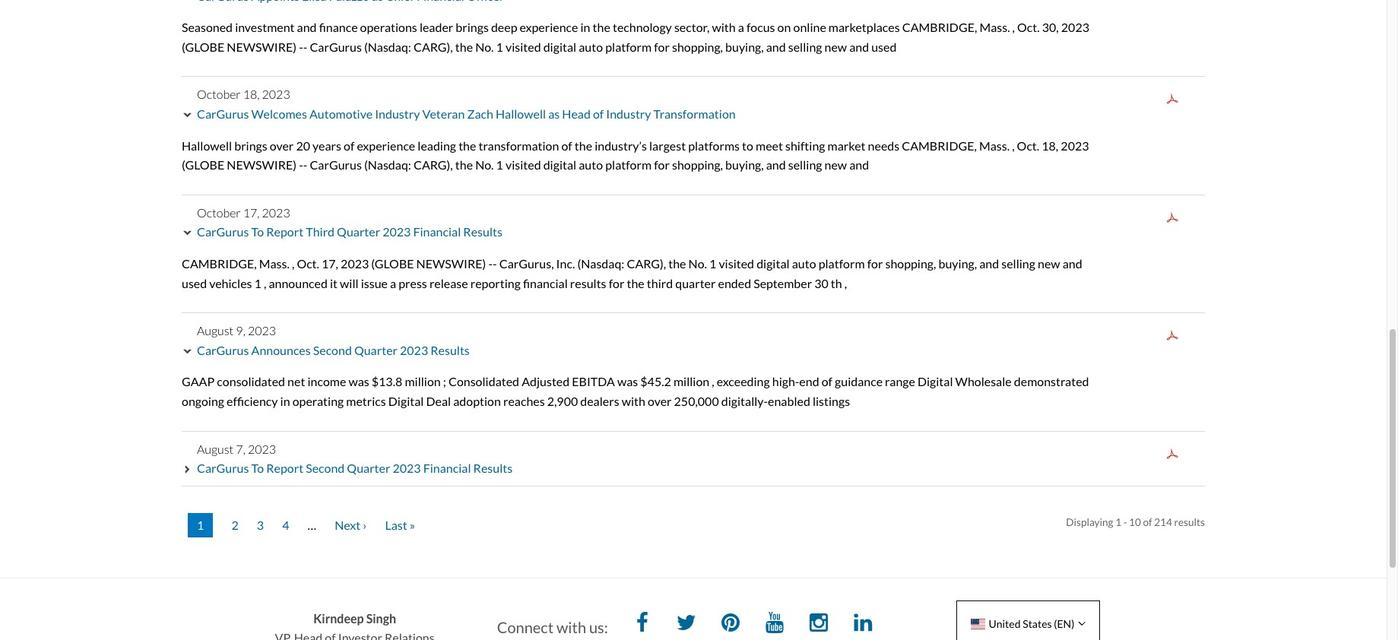 Task type: vqa. For each thing, say whether or not it's contained in the screenshot.


Task type: locate. For each thing, give the bounding box(es) containing it.
to up vehicles
[[251, 225, 264, 239]]

quarter up $13.8 on the bottom of the page
[[354, 343, 398, 357]]

used left vehicles
[[182, 276, 207, 290]]

1 vertical spatial no.
[[475, 158, 494, 172]]

of right head
[[593, 106, 604, 121]]

1 vertical spatial financial
[[423, 461, 471, 475]]

in inside 'gaap consolidated net income was $13.8 million ; consolidated adjusted ebitda was $45.2 million , exceeding high-end of guidance range digital wholesale demonstrated ongoing efficiency in operating metrics digital deal adoption reaches 2,900 dealers with over 250,000 digitally-enabled listings'
[[280, 394, 290, 408]]

0 vertical spatial to
[[251, 225, 264, 239]]

report up 4
[[266, 461, 304, 475]]

0 vertical spatial (nasdaq:
[[364, 39, 411, 54]]

2023
[[1062, 20, 1090, 34], [262, 87, 290, 101], [1061, 138, 1090, 153], [262, 205, 290, 220], [383, 225, 411, 239], [341, 256, 369, 271], [248, 323, 276, 338], [400, 343, 428, 357], [248, 442, 276, 456], [393, 461, 421, 475]]

the up third
[[669, 256, 686, 271]]

cambridge, right marketplaces
[[903, 20, 978, 34]]

with inside "element"
[[557, 618, 586, 636]]

2 horizontal spatial with
[[712, 20, 736, 34]]

2 vertical spatial carg),
[[627, 256, 666, 271]]

release
[[430, 276, 468, 290]]

platform inside seasoned investment and finance operations leader brings deep experience in the technology sector, with a focus on online marketplaces cambridge, mass. , oct. 30, 2023 (globe newswire) -- cargurus (nasdaq: carg), the no. 1 visited digital auto platform for shopping, buying, and selling new and used
[[606, 39, 652, 54]]

0 horizontal spatial hallowell
[[182, 138, 232, 153]]

2 vertical spatial (globe
[[371, 256, 414, 271]]

quarter up ›
[[347, 461, 390, 475]]

united states (en)
[[989, 617, 1075, 630]]

1 october from the top
[[197, 87, 241, 101]]

0 horizontal spatial results
[[570, 276, 607, 290]]

newswire) down 20 at the left top of the page
[[227, 158, 297, 172]]

cambridge, up vehicles
[[182, 256, 257, 271]]

the down head
[[575, 138, 593, 153]]

quarter inside august 9, 2023 cargurus announces second quarter 2023 results
[[354, 343, 398, 357]]

1 horizontal spatial a
[[738, 20, 744, 34]]

oct. inside seasoned investment and finance operations leader brings deep experience in the technology sector, with a focus on online marketplaces cambridge, mass. , oct. 30, 2023 (globe newswire) -- cargurus (nasdaq: carg), the no. 1 visited digital auto platform for shopping, buying, and selling new and used
[[1018, 20, 1040, 34]]

2 link
[[232, 513, 239, 538]]

1 inside seasoned investment and finance operations leader brings deep experience in the technology sector, with a focus on online marketplaces cambridge, mass. , oct. 30, 2023 (globe newswire) -- cargurus (nasdaq: carg), the no. 1 visited digital auto platform for shopping, buying, and selling new and used
[[496, 39, 503, 54]]

last
[[385, 518, 407, 532]]

over inside hallowell brings over 20 years of experience leading the transformation of the industry's largest platforms to meet shifting market needs cambridge, mass. , oct. 18, 2023 (globe newswire) -- cargurus (nasdaq: carg), the no. 1 visited digital auto platform for shopping, buying, and selling new and
[[270, 138, 294, 153]]

with down the $45.2
[[622, 394, 646, 408]]

1 vertical spatial digital
[[544, 158, 577, 172]]

a left focus
[[738, 20, 744, 34]]

17, up vehicles
[[243, 205, 260, 220]]

0 vertical spatial hallowell
[[496, 106, 546, 121]]

1 left 10
[[1116, 516, 1122, 528]]

experience left leading
[[357, 138, 415, 153]]

report inside august 7, 2023 cargurus to report second quarter 2023 financial results
[[266, 461, 304, 475]]

1 horizontal spatial used
[[872, 39, 897, 54]]

results
[[463, 225, 503, 239], [431, 343, 470, 357], [474, 461, 513, 475]]

newswire) up release
[[417, 256, 486, 271]]

auto up 30 at the right of the page
[[792, 256, 817, 271]]

the left technology
[[593, 20, 611, 34]]

october up vehicles
[[197, 205, 241, 220]]

0 vertical spatial over
[[270, 138, 294, 153]]

buying, inside hallowell brings over 20 years of experience leading the transformation of the industry's largest platforms to meet shifting market needs cambridge, mass. , oct. 18, 2023 (globe newswire) -- cargurus (nasdaq: carg), the no. 1 visited digital auto platform for shopping, buying, and selling new and
[[726, 158, 764, 172]]

0 horizontal spatial brings
[[234, 138, 268, 153]]

0 horizontal spatial digital
[[389, 394, 424, 408]]

deep
[[491, 20, 518, 34]]

results down inc.
[[570, 276, 607, 290]]

30
[[815, 276, 829, 290]]

hallowell inside hallowell brings over 20 years of experience leading the transformation of the industry's largest platforms to meet shifting market needs cambridge, mass. , oct. 18, 2023 (globe newswire) -- cargurus (nasdaq: carg), the no. 1 visited digital auto platform for shopping, buying, and selling new and
[[182, 138, 232, 153]]

newswire) inside seasoned investment and finance operations leader brings deep experience in the technology sector, with a focus on online marketplaces cambridge, mass. , oct. 30, 2023 (globe newswire) -- cargurus (nasdaq: carg), the no. 1 visited digital auto platform for shopping, buying, and selling new and used
[[227, 39, 297, 54]]

was left the $45.2
[[618, 374, 638, 389]]

1 industry from the left
[[375, 106, 420, 121]]

2 october from the top
[[197, 205, 241, 220]]

1 horizontal spatial 17,
[[322, 256, 338, 271]]

results down adoption
[[474, 461, 513, 475]]

0 horizontal spatial a
[[390, 276, 396, 290]]

digital up as
[[544, 39, 577, 54]]

2 vertical spatial mass.
[[259, 256, 290, 271]]

auto inside hallowell brings over 20 years of experience leading the transformation of the industry's largest platforms to meet shifting market needs cambridge, mass. , oct. 18, 2023 (globe newswire) -- cargurus (nasdaq: carg), the no. 1 visited digital auto platform for shopping, buying, and selling new and
[[579, 158, 603, 172]]

digital
[[918, 374, 953, 389], [389, 394, 424, 408]]

cargurus up vehicles
[[197, 225, 249, 239]]

next
[[335, 518, 361, 532]]

cargurus for 7,
[[197, 461, 249, 475]]

million left ;
[[405, 374, 441, 389]]

2023 inside cambridge, mass. , oct. 17, 2023 (globe newswire) -- cargurus, inc. (nasdaq: carg), the no. 1 visited digital auto platform for shopping, buying, and selling new and used vehicles 1 , announced it will issue a press release reporting financial results for the third quarter ended september 30 th ,
[[341, 256, 369, 271]]

0 vertical spatial new
[[825, 39, 847, 54]]

august
[[197, 323, 234, 338], [197, 442, 234, 456]]

results inside august 9, 2023 cargurus announces second quarter 2023 results
[[431, 343, 470, 357]]

results inside october 17, 2023 cargurus to report third quarter 2023 financial results
[[463, 225, 503, 239]]

online
[[794, 20, 827, 34]]

experience
[[520, 20, 578, 34], [357, 138, 415, 153]]

october for october 17, 2023 cargurus to report third quarter 2023 financial results
[[197, 205, 241, 220]]

1 horizontal spatial digital
[[918, 374, 953, 389]]

0 horizontal spatial 18,
[[243, 87, 260, 101]]

digital right "range"
[[918, 374, 953, 389]]

on
[[778, 20, 791, 34]]

1 vertical spatial october
[[197, 205, 241, 220]]

, inside seasoned investment and finance operations leader brings deep experience in the technology sector, with a focus on online marketplaces cambridge, mass. , oct. 30, 2023 (globe newswire) -- cargurus (nasdaq: carg), the no. 1 visited digital auto platform for shopping, buying, and selling new and used
[[1013, 20, 1015, 34]]

of right years
[[344, 138, 355, 153]]

1 vertical spatial in
[[280, 394, 290, 408]]

0 vertical spatial experience
[[520, 20, 578, 34]]

displaying
[[1067, 516, 1114, 528]]

august inside august 9, 2023 cargurus announces second quarter 2023 results
[[197, 323, 234, 338]]

2 vertical spatial oct.
[[297, 256, 319, 271]]

focus
[[747, 20, 775, 34]]

in inside seasoned investment and finance operations leader brings deep experience in the technology sector, with a focus on online marketplaces cambridge, mass. , oct. 30, 2023 (globe newswire) -- cargurus (nasdaq: carg), the no. 1 visited digital auto platform for shopping, buying, and selling new and used
[[581, 20, 591, 34]]

cargurus inside october 17, 2023 cargurus to report third quarter 2023 financial results
[[197, 225, 249, 239]]

carg), down leader
[[414, 39, 453, 54]]

(nasdaq: right inc.
[[578, 256, 625, 271]]

2 vertical spatial newswire)
[[417, 256, 486, 271]]

17,
[[243, 205, 260, 220], [322, 256, 338, 271]]

1 down deep
[[496, 39, 503, 54]]

0 horizontal spatial 17,
[[243, 205, 260, 220]]

1 vertical spatial (globe
[[182, 158, 225, 172]]

2 vertical spatial (nasdaq:
[[578, 256, 625, 271]]

quarter inside august 7, 2023 cargurus to report second quarter 2023 financial results
[[347, 461, 390, 475]]

(globe
[[182, 39, 225, 54], [182, 158, 225, 172], [371, 256, 414, 271]]

auto down industry's
[[579, 158, 603, 172]]

1 vertical spatial mass.
[[980, 138, 1010, 153]]

2 august from the top
[[197, 442, 234, 456]]

0 vertical spatial results
[[463, 225, 503, 239]]

1 vertical spatial second
[[306, 461, 345, 475]]

2 vertical spatial shopping,
[[886, 256, 937, 271]]

second up …
[[306, 461, 345, 475]]

0 vertical spatial brings
[[456, 20, 489, 34]]

industry
[[375, 106, 420, 121], [606, 106, 651, 121]]

quarter
[[676, 276, 716, 290]]

1 up the quarter
[[710, 256, 717, 271]]

1 to from the top
[[251, 225, 264, 239]]

1 horizontal spatial over
[[648, 394, 672, 408]]

no. down deep
[[475, 39, 494, 54]]

0 vertical spatial in
[[581, 20, 591, 34]]

a right issue on the top left of the page
[[390, 276, 396, 290]]

0 vertical spatial results
[[570, 276, 607, 290]]

newswire) down investment
[[227, 39, 297, 54]]

hallowell inside october 18, 2023 cargurus welcomes automotive industry veteran zach hallowell as head of industry transformation
[[496, 106, 546, 121]]

cargurus down 9,
[[197, 343, 249, 357]]

mass. inside cambridge, mass. , oct. 17, 2023 (globe newswire) -- cargurus, inc. (nasdaq: carg), the no. 1 visited digital auto platform for shopping, buying, and selling new and used vehicles 1 , announced it will issue a press release reporting financial results for the third quarter ended september 30 th ,
[[259, 256, 290, 271]]

platform up th
[[819, 256, 865, 271]]

0 vertical spatial cambridge,
[[903, 20, 978, 34]]

quarter right 'third'
[[337, 225, 380, 239]]

platform inside cambridge, mass. , oct. 17, 2023 (globe newswire) -- cargurus, inc. (nasdaq: carg), the no. 1 visited digital auto platform for shopping, buying, and selling new and used vehicles 1 , announced it will issue a press release reporting financial results for the third quarter ended september 30 th ,
[[819, 256, 865, 271]]

0 vertical spatial digital
[[544, 39, 577, 54]]

industry's
[[595, 138, 647, 153]]

financial for august 7, 2023 cargurus to report second quarter 2023 financial results
[[423, 461, 471, 475]]

results inside cambridge, mass. , oct. 17, 2023 (globe newswire) -- cargurus, inc. (nasdaq: carg), the no. 1 visited digital auto platform for shopping, buying, and selling new and used vehicles 1 , announced it will issue a press release reporting financial results for the third quarter ended september 30 th ,
[[570, 276, 607, 290]]

carg), up third
[[627, 256, 666, 271]]

digital
[[544, 39, 577, 54], [544, 158, 577, 172], [757, 256, 790, 271]]

for
[[654, 39, 670, 54], [654, 158, 670, 172], [868, 256, 883, 271], [609, 276, 625, 290]]

1 vertical spatial august
[[197, 442, 234, 456]]

technology
[[613, 20, 672, 34]]

market
[[828, 138, 866, 153]]

(nasdaq: up october 17, 2023 cargurus to report third quarter 2023 financial results
[[364, 158, 411, 172]]

head
[[562, 106, 591, 121]]

was up metrics
[[349, 374, 369, 389]]

financial inside august 7, 2023 cargurus to report second quarter 2023 financial results
[[423, 461, 471, 475]]

0 vertical spatial oct.
[[1018, 20, 1040, 34]]

results up reporting
[[463, 225, 503, 239]]

1 vertical spatial over
[[648, 394, 672, 408]]

quarter for second
[[347, 461, 390, 475]]

wholesale
[[956, 374, 1012, 389]]

cargurus inside october 18, 2023 cargurus welcomes automotive industry veteran zach hallowell as head of industry transformation
[[197, 106, 249, 121]]

2,900
[[547, 394, 578, 408]]

1 horizontal spatial 18,
[[1042, 138, 1059, 153]]

platform inside hallowell brings over 20 years of experience leading the transformation of the industry's largest platforms to meet shifting market needs cambridge, mass. , oct. 18, 2023 (globe newswire) -- cargurus (nasdaq: carg), the no. 1 visited digital auto platform for shopping, buying, and selling new and
[[606, 158, 652, 172]]

1 vertical spatial newswire)
[[227, 158, 297, 172]]

1 vertical spatial new
[[825, 158, 847, 172]]

in down the net
[[280, 394, 290, 408]]

1 horizontal spatial brings
[[456, 20, 489, 34]]

1 vertical spatial report
[[266, 461, 304, 475]]

cargurus inside august 9, 2023 cargurus announces second quarter 2023 results
[[197, 343, 249, 357]]

2 vertical spatial with
[[557, 618, 586, 636]]

platform
[[606, 39, 652, 54], [606, 158, 652, 172], [819, 256, 865, 271]]

250,000
[[674, 394, 719, 408]]

0 horizontal spatial industry
[[375, 106, 420, 121]]

welcomes
[[251, 106, 307, 121]]

1 vertical spatial (nasdaq:
[[364, 158, 411, 172]]

digital down transformation
[[544, 158, 577, 172]]

cargurus inside seasoned investment and finance operations leader brings deep experience in the technology sector, with a focus on online marketplaces cambridge, mass. , oct. 30, 2023 (globe newswire) -- cargurus (nasdaq: carg), the no. 1 visited digital auto platform for shopping, buying, and selling new and used
[[310, 39, 362, 54]]

2 to from the top
[[251, 461, 264, 475]]

high-
[[773, 374, 800, 389]]

mass.
[[980, 20, 1010, 34], [980, 138, 1010, 153], [259, 256, 290, 271]]

meet
[[756, 138, 783, 153]]

ended
[[718, 276, 752, 290]]

no.
[[475, 39, 494, 54], [475, 158, 494, 172], [689, 256, 707, 271]]

over inside 'gaap consolidated net income was $13.8 million ; consolidated adjusted ebitda was $45.2 million , exceeding high-end of guidance range digital wholesale demonstrated ongoing efficiency in operating metrics digital deal adoption reaches 2,900 dealers with over 250,000 digitally-enabled listings'
[[648, 394, 672, 408]]

experience right deep
[[520, 20, 578, 34]]

visited down transformation
[[506, 158, 541, 172]]

the up october 18, 2023 cargurus welcomes automotive industry veteran zach hallowell as head of industry transformation
[[455, 39, 473, 54]]

october for october 18, 2023 cargurus welcomes automotive industry veteran zach hallowell as head of industry transformation
[[197, 87, 241, 101]]

august 7, 2023 cargurus to report second quarter 2023 financial results
[[197, 442, 513, 475]]

of right end
[[822, 374, 833, 389]]

no. inside seasoned investment and finance operations leader brings deep experience in the technology sector, with a focus on online marketplaces cambridge, mass. , oct. 30, 2023 (globe newswire) -- cargurus (nasdaq: carg), the no. 1 visited digital auto platform for shopping, buying, and selling new and used
[[475, 39, 494, 54]]

over left 20 at the left top of the page
[[270, 138, 294, 153]]

auto up head
[[579, 39, 603, 54]]

brings down 'welcomes'
[[234, 138, 268, 153]]

will
[[340, 276, 359, 290]]

used
[[872, 39, 897, 54], [182, 276, 207, 290]]

cambridge, right needs
[[902, 138, 977, 153]]

1 vertical spatial buying,
[[726, 158, 764, 172]]

2 vertical spatial selling
[[1002, 256, 1036, 271]]

2 vertical spatial auto
[[792, 256, 817, 271]]

1 right vehicles
[[254, 276, 262, 290]]

17, up it
[[322, 256, 338, 271]]

reaches
[[503, 394, 545, 408]]

0 vertical spatial selling
[[789, 39, 823, 54]]

2 vertical spatial results
[[474, 461, 513, 475]]

cargurus down 7,
[[197, 461, 249, 475]]

1 august from the top
[[197, 323, 234, 338]]

1 vertical spatial digital
[[389, 394, 424, 408]]

results right 214
[[1175, 516, 1206, 528]]

0 vertical spatial quarter
[[337, 225, 380, 239]]

for inside hallowell brings over 20 years of experience leading the transformation of the industry's largest platforms to meet shifting market needs cambridge, mass. , oct. 18, 2023 (globe newswire) -- cargurus (nasdaq: carg), the no. 1 visited digital auto platform for shopping, buying, and selling new and
[[654, 158, 670, 172]]

financial inside october 17, 2023 cargurus to report third quarter 2023 financial results
[[413, 225, 461, 239]]

10
[[1129, 516, 1141, 528]]

facebook image
[[627, 609, 658, 639]]

industry up industry's
[[606, 106, 651, 121]]

1 vertical spatial with
[[622, 394, 646, 408]]

0 vertical spatial a
[[738, 20, 744, 34]]

results inside august 7, 2023 cargurus to report second quarter 2023 financial results
[[474, 461, 513, 475]]

cargurus,
[[499, 256, 554, 271]]

0 vertical spatial no.
[[475, 39, 494, 54]]

newswire)
[[227, 39, 297, 54], [227, 158, 297, 172], [417, 256, 486, 271]]

oct. inside hallowell brings over 20 years of experience leading the transformation of the industry's largest platforms to meet shifting market needs cambridge, mass. , oct. 18, 2023 (globe newswire) -- cargurus (nasdaq: carg), the no. 1 visited digital auto platform for shopping, buying, and selling new and
[[1017, 138, 1040, 153]]

0 vertical spatial visited
[[506, 39, 541, 54]]

mass. inside seasoned investment and finance operations leader brings deep experience in the technology sector, with a focus on online marketplaces cambridge, mass. , oct. 30, 2023 (globe newswire) -- cargurus (nasdaq: carg), the no. 1 visited digital auto platform for shopping, buying, and selling new and used
[[980, 20, 1010, 34]]

1 horizontal spatial was
[[618, 374, 638, 389]]

7,
[[236, 442, 246, 456]]

2 industry from the left
[[606, 106, 651, 121]]

0 vertical spatial platform
[[606, 39, 652, 54]]

0 horizontal spatial over
[[270, 138, 294, 153]]

used inside cambridge, mass. , oct. 17, 2023 (globe newswire) -- cargurus, inc. (nasdaq: carg), the no. 1 visited digital auto platform for shopping, buying, and selling new and used vehicles 1 , announced it will issue a press release reporting financial results for the third quarter ended september 30 th ,
[[182, 276, 207, 290]]

digital up the september
[[757, 256, 790, 271]]

17, inside cambridge, mass. , oct. 17, 2023 (globe newswire) -- cargurus, inc. (nasdaq: carg), the no. 1 visited digital auto platform for shopping, buying, and selling new and used vehicles 1 , announced it will issue a press release reporting financial results for the third quarter ended september 30 th ,
[[322, 256, 338, 271]]

0 horizontal spatial with
[[557, 618, 586, 636]]

cargurus
[[310, 39, 362, 54], [197, 106, 249, 121], [310, 158, 362, 172], [197, 225, 249, 239], [197, 343, 249, 357], [197, 461, 249, 475]]

no. up the quarter
[[689, 256, 707, 271]]

october inside october 18, 2023 cargurus welcomes automotive industry veteran zach hallowell as head of industry transformation
[[197, 87, 241, 101]]

in left technology
[[581, 20, 591, 34]]

1
[[496, 39, 503, 54], [496, 158, 503, 172], [710, 256, 717, 271], [254, 276, 262, 290], [1116, 516, 1122, 528], [197, 518, 204, 532]]

1 vertical spatial selling
[[789, 158, 823, 172]]

was
[[349, 374, 369, 389], [618, 374, 638, 389]]

with left us:
[[557, 618, 586, 636]]

0 vertical spatial mass.
[[980, 20, 1010, 34]]

3 link
[[257, 513, 264, 538]]

cargurus down years
[[310, 158, 362, 172]]

1 horizontal spatial industry
[[606, 106, 651, 121]]

0 vertical spatial newswire)
[[227, 39, 297, 54]]

2 report from the top
[[266, 461, 304, 475]]

newswire) inside cambridge, mass. , oct. 17, 2023 (globe newswire) -- cargurus, inc. (nasdaq: carg), the no. 1 visited digital auto platform for shopping, buying, and selling new and used vehicles 1 , announced it will issue a press release reporting financial results for the third quarter ended september 30 th ,
[[417, 256, 486, 271]]

with inside 'gaap consolidated net income was $13.8 million ; consolidated adjusted ebitda was $45.2 million , exceeding high-end of guidance range digital wholesale demonstrated ongoing efficiency in operating metrics digital deal adoption reaches 2,900 dealers with over 250,000 digitally-enabled listings'
[[622, 394, 646, 408]]

august left 9,
[[197, 323, 234, 338]]

1 vertical spatial to
[[251, 461, 264, 475]]

second
[[313, 343, 352, 357], [306, 461, 345, 475]]

(nasdaq: down operations
[[364, 39, 411, 54]]

financial down deal
[[423, 461, 471, 475]]

0 horizontal spatial was
[[349, 374, 369, 389]]

2 vertical spatial quarter
[[347, 461, 390, 475]]

august left 7,
[[197, 442, 234, 456]]

report left 'third'
[[266, 225, 304, 239]]

the left third
[[627, 276, 645, 290]]

seasoned investment and finance operations leader brings deep experience in the technology sector, with a focus on online marketplaces cambridge, mass. , oct. 30, 2023 (globe newswire) -- cargurus (nasdaq: carg), the no. 1 visited digital auto platform for shopping, buying, and selling new and used
[[182, 20, 1090, 54]]

0 vertical spatial auto
[[579, 39, 603, 54]]

18,
[[243, 87, 260, 101], [1042, 138, 1059, 153]]

platforms
[[688, 138, 740, 153]]

(nasdaq:
[[364, 39, 411, 54], [364, 158, 411, 172], [578, 256, 625, 271]]

1 report from the top
[[266, 225, 304, 239]]

report inside october 17, 2023 cargurus to report third quarter 2023 financial results
[[266, 225, 304, 239]]

1 vertical spatial 17,
[[322, 256, 338, 271]]

to inside october 17, 2023 cargurus to report third quarter 2023 financial results
[[251, 225, 264, 239]]

0 vertical spatial (globe
[[182, 39, 225, 54]]

0 vertical spatial buying,
[[726, 39, 764, 54]]

leader
[[420, 20, 453, 34]]

0 vertical spatial carg),
[[414, 39, 453, 54]]

results
[[570, 276, 607, 290], [1175, 516, 1206, 528]]

in
[[581, 20, 591, 34], [280, 394, 290, 408]]

cargurus inside hallowell brings over 20 years of experience leading the transformation of the industry's largest platforms to meet shifting market needs cambridge, mass. , oct. 18, 2023 (globe newswire) -- cargurus (nasdaq: carg), the no. 1 visited digital auto platform for shopping, buying, and selling new and
[[310, 158, 362, 172]]

used down marketplaces
[[872, 39, 897, 54]]

oct. inside cambridge, mass. , oct. 17, 2023 (globe newswire) -- cargurus, inc. (nasdaq: carg), the no. 1 visited digital auto platform for shopping, buying, and selling new and used vehicles 1 , announced it will issue a press release reporting financial results for the third quarter ended september 30 th ,
[[297, 256, 319, 271]]

of inside 'gaap consolidated net income was $13.8 million ; consolidated adjusted ebitda was $45.2 million , exceeding high-end of guidance range digital wholesale demonstrated ongoing efficiency in operating metrics digital deal adoption reaches 2,900 dealers with over 250,000 digitally-enabled listings'
[[822, 374, 833, 389]]

cargurus left 'welcomes'
[[197, 106, 249, 121]]

end
[[800, 374, 820, 389]]

carg), down leading
[[414, 158, 453, 172]]

0 horizontal spatial used
[[182, 276, 207, 290]]

pinterest image
[[716, 609, 746, 639]]

next ›
[[335, 518, 367, 532]]

last » link
[[385, 513, 415, 538]]

with right sector,
[[712, 20, 736, 34]]

october down 'seasoned'
[[197, 87, 241, 101]]

2 vertical spatial cambridge,
[[182, 256, 257, 271]]

cargurus down 'finance'
[[310, 39, 362, 54]]

1 vertical spatial experience
[[357, 138, 415, 153]]

with
[[712, 20, 736, 34], [622, 394, 646, 408], [557, 618, 586, 636]]

demonstrated
[[1014, 374, 1090, 389]]

(nasdaq: inside hallowell brings over 20 years of experience leading the transformation of the industry's largest platforms to meet shifting market needs cambridge, mass. , oct. 18, 2023 (globe newswire) -- cargurus (nasdaq: carg), the no. 1 visited digital auto platform for shopping, buying, and selling new and
[[364, 158, 411, 172]]

buying,
[[726, 39, 764, 54], [726, 158, 764, 172], [939, 256, 977, 271]]

1 horizontal spatial with
[[622, 394, 646, 408]]

visited inside seasoned investment and finance operations leader brings deep experience in the technology sector, with a focus on online marketplaces cambridge, mass. , oct. 30, 2023 (globe newswire) -- cargurus (nasdaq: carg), the no. 1 visited digital auto platform for shopping, buying, and selling new and used
[[506, 39, 541, 54]]

million up '250,000'
[[674, 374, 710, 389]]

1 horizontal spatial in
[[581, 20, 591, 34]]

visited up ended
[[719, 256, 755, 271]]

digital down $13.8 on the bottom of the page
[[389, 394, 424, 408]]

marketplaces
[[829, 20, 900, 34]]

digital inside cambridge, mass. , oct. 17, 2023 (globe newswire) -- cargurus, inc. (nasdaq: carg), the no. 1 visited digital auto platform for shopping, buying, and selling new and used vehicles 1 , announced it will issue a press release reporting financial results for the third quarter ended september 30 th ,
[[757, 256, 790, 271]]

results up ;
[[431, 343, 470, 357]]

1 vertical spatial hallowell
[[182, 138, 232, 153]]

1 vertical spatial 18,
[[1042, 138, 1059, 153]]

4 link
[[282, 513, 289, 538]]

to inside august 7, 2023 cargurus to report second quarter 2023 financial results
[[251, 461, 264, 475]]

visited down deep
[[506, 39, 541, 54]]

1 down transformation
[[496, 158, 503, 172]]

brings inside seasoned investment and finance operations leader brings deep experience in the technology sector, with a focus on online marketplaces cambridge, mass. , oct. 30, 2023 (globe newswire) -- cargurus (nasdaq: carg), the no. 1 visited digital auto platform for shopping, buying, and selling new and used
[[456, 20, 489, 34]]

second up "income"
[[313, 343, 352, 357]]

platform down technology
[[606, 39, 652, 54]]

financial up release
[[413, 225, 461, 239]]

linkedin image
[[848, 609, 879, 639]]

over down the $45.2
[[648, 394, 672, 408]]

august inside august 7, 2023 cargurus to report second quarter 2023 financial results
[[197, 442, 234, 456]]

us image
[[971, 619, 985, 630]]

0 vertical spatial october
[[197, 87, 241, 101]]

0 vertical spatial shopping,
[[672, 39, 723, 54]]

cambridge, mass. , oct. 17, 2023 (globe newswire) -- cargurus, inc. (nasdaq: carg), the no. 1 visited digital auto platform for shopping, buying, and selling new and used vehicles 1 , announced it will issue a press release reporting financial results for the third quarter ended september 30 th ,
[[182, 256, 1083, 290]]

0 vertical spatial report
[[266, 225, 304, 239]]

as
[[549, 106, 560, 121]]

no. down transformation
[[475, 158, 494, 172]]

visited
[[506, 39, 541, 54], [506, 158, 541, 172], [719, 256, 755, 271]]

auto
[[579, 39, 603, 54], [579, 158, 603, 172], [792, 256, 817, 271]]

1 vertical spatial cambridge,
[[902, 138, 977, 153]]

to up 3
[[251, 461, 264, 475]]

1 vertical spatial brings
[[234, 138, 268, 153]]

platform down industry's
[[606, 158, 652, 172]]

0 vertical spatial with
[[712, 20, 736, 34]]

1 horizontal spatial experience
[[520, 20, 578, 34]]

a inside cambridge, mass. , oct. 17, 2023 (globe newswire) -- cargurus, inc. (nasdaq: carg), the no. 1 visited digital auto platform for shopping, buying, and selling new and used vehicles 1 , announced it will issue a press release reporting financial results for the third quarter ended september 30 th ,
[[390, 276, 396, 290]]

0 vertical spatial financial
[[413, 225, 461, 239]]

shopping, inside cambridge, mass. , oct. 17, 2023 (globe newswire) -- cargurus, inc. (nasdaq: carg), the no. 1 visited digital auto platform for shopping, buying, and selling new and used vehicles 1 , announced it will issue a press release reporting financial results for the third quarter ended september 30 th ,
[[886, 256, 937, 271]]

2 vertical spatial platform
[[819, 256, 865, 271]]

brings left deep
[[456, 20, 489, 34]]

1 vertical spatial oct.
[[1017, 138, 1040, 153]]

visited inside cambridge, mass. , oct. 17, 2023 (globe newswire) -- cargurus, inc. (nasdaq: carg), the no. 1 visited digital auto platform for shopping, buying, and selling new and used vehicles 1 , announced it will issue a press release reporting financial results for the third quarter ended september 30 th ,
[[719, 256, 755, 271]]

industry left veteran
[[375, 106, 420, 121]]

3
[[257, 518, 264, 532]]

1 vertical spatial shopping,
[[672, 158, 723, 172]]

0 horizontal spatial in
[[280, 394, 290, 408]]

1 horizontal spatial hallowell
[[496, 106, 546, 121]]

automotive
[[310, 106, 373, 121]]



Task type: describe. For each thing, give the bounding box(es) containing it.
exceeding
[[717, 374, 770, 389]]

next › link
[[335, 513, 367, 538]]

to for 17,
[[251, 225, 264, 239]]

reporting
[[471, 276, 521, 290]]

third
[[306, 225, 335, 239]]

kirndeep
[[314, 611, 364, 626]]

new inside cambridge, mass. , oct. 17, 2023 (globe newswire) -- cargurus, inc. (nasdaq: carg), the no. 1 visited digital auto platform for shopping, buying, and selling new and used vehicles 1 , announced it will issue a press release reporting financial results for the third quarter ended september 30 th ,
[[1038, 256, 1061, 271]]

financial for october 17, 2023 cargurus to report third quarter 2023 financial results
[[413, 225, 461, 239]]

carg), inside cambridge, mass. , oct. 17, 2023 (globe newswire) -- cargurus, inc. (nasdaq: carg), the no. 1 visited digital auto platform for shopping, buying, and selling new and used vehicles 1 , announced it will issue a press release reporting financial results for the third quarter ended september 30 th ,
[[627, 256, 666, 271]]

, inside 'gaap consolidated net income was $13.8 million ; consolidated adjusted ebitda was $45.2 million , exceeding high-end of guidance range digital wholesale demonstrated ongoing efficiency in operating metrics digital deal adoption reaches 2,900 dealers with over 250,000 digitally-enabled listings'
[[712, 374, 715, 389]]

last »
[[385, 518, 415, 532]]

adjusted
[[522, 374, 570, 389]]

listings
[[813, 394, 850, 408]]

cargurus to report third quarter 2023 financial results link
[[197, 225, 503, 239]]

9,
[[236, 323, 246, 338]]

1 was from the left
[[349, 374, 369, 389]]

seasoned
[[182, 20, 233, 34]]

4
[[282, 518, 289, 532]]

august for august 7, 2023 cargurus to report second quarter 2023 financial results
[[197, 442, 234, 456]]

the down leading
[[455, 158, 473, 172]]

financial
[[523, 276, 568, 290]]

the right leading
[[459, 138, 476, 153]]

no. inside cambridge, mass. , oct. 17, 2023 (globe newswire) -- cargurus, inc. (nasdaq: carg), the no. 1 visited digital auto platform for shopping, buying, and selling new and used vehicles 1 , announced it will issue a press release reporting financial results for the third quarter ended september 30 th ,
[[689, 256, 707, 271]]

consolidated
[[217, 374, 285, 389]]

press
[[399, 276, 427, 290]]

shopping, inside seasoned investment and finance operations leader brings deep experience in the technology sector, with a focus on online marketplaces cambridge, mass. , oct. 30, 2023 (globe newswire) -- cargurus (nasdaq: carg), the no. 1 visited digital auto platform for shopping, buying, and selling new and used
[[672, 39, 723, 54]]

for inside seasoned investment and finance operations leader brings deep experience in the technology sector, with a focus on online marketplaces cambridge, mass. , oct. 30, 2023 (globe newswire) -- cargurus (nasdaq: carg), the no. 1 visited digital auto platform for shopping, buying, and selling new and used
[[654, 39, 670, 54]]

0 vertical spatial digital
[[918, 374, 953, 389]]

30,
[[1043, 20, 1059, 34]]

instagram image
[[804, 609, 834, 639]]

th
[[831, 276, 843, 290]]

, inside hallowell brings over 20 years of experience leading the transformation of the industry's largest platforms to meet shifting market needs cambridge, mass. , oct. 18, 2023 (globe newswire) -- cargurus (nasdaq: carg), the no. 1 visited digital auto platform for shopping, buying, and selling new and
[[1012, 138, 1015, 153]]

it
[[330, 276, 338, 290]]

cargurus for 18,
[[197, 106, 249, 121]]

operating
[[293, 394, 344, 408]]

ebitda
[[572, 374, 615, 389]]

1 million from the left
[[405, 374, 441, 389]]

$13.8
[[372, 374, 403, 389]]

of inside october 18, 2023 cargurus welcomes automotive industry veteran zach hallowell as head of industry transformation
[[593, 106, 604, 121]]

september
[[754, 276, 812, 290]]

announces
[[251, 343, 311, 357]]

consolidated
[[449, 374, 520, 389]]

shopping, inside hallowell brings over 20 years of experience leading the transformation of the industry's largest platforms to meet shifting market needs cambridge, mass. , oct. 18, 2023 (globe newswire) -- cargurus (nasdaq: carg), the no. 1 visited digital auto platform for shopping, buying, and selling new and
[[672, 158, 723, 172]]

carg), inside hallowell brings over 20 years of experience leading the transformation of the industry's largest platforms to meet shifting market needs cambridge, mass. , oct. 18, 2023 (globe newswire) -- cargurus (nasdaq: carg), the no. 1 visited digital auto platform for shopping, buying, and selling new and
[[414, 158, 453, 172]]

selling inside hallowell brings over 20 years of experience leading the transformation of the industry's largest platforms to meet shifting market needs cambridge, mass. , oct. 18, 2023 (globe newswire) -- cargurus (nasdaq: carg), the no. 1 visited digital auto platform for shopping, buying, and selling new and
[[789, 158, 823, 172]]

ongoing
[[182, 394, 224, 408]]

selling inside seasoned investment and finance operations leader brings deep experience in the technology sector, with a focus on online marketplaces cambridge, mass. , oct. 30, 2023 (globe newswire) -- cargurus (nasdaq: carg), the no. 1 visited digital auto platform for shopping, buying, and selling new and used
[[789, 39, 823, 54]]

$45.2
[[641, 374, 671, 389]]

cargurus welcomes automotive industry veteran zach hallowell as head of industry transformation link
[[197, 106, 736, 121]]

transformation
[[479, 138, 559, 153]]

1 inside hallowell brings over 20 years of experience leading the transformation of the industry's largest platforms to meet shifting market needs cambridge, mass. , oct. 18, 2023 (globe newswire) -- cargurus (nasdaq: carg), the no. 1 visited digital auto platform for shopping, buying, and selling new and
[[496, 158, 503, 172]]

largest
[[650, 138, 686, 153]]

gaap
[[182, 374, 215, 389]]

august for august 9, 2023 cargurus announces second quarter 2023 results
[[197, 323, 234, 338]]

states
[[1023, 617, 1052, 630]]

efficiency
[[227, 394, 278, 408]]

singh
[[366, 611, 396, 626]]

17, inside october 17, 2023 cargurus to report third quarter 2023 financial results
[[243, 205, 260, 220]]

2
[[232, 518, 239, 532]]

of down head
[[562, 138, 573, 153]]

guidance
[[835, 374, 883, 389]]

investment
[[235, 20, 295, 34]]

hallowell brings over 20 years of experience leading the transformation of the industry's largest platforms to meet shifting market needs cambridge, mass. , oct. 18, 2023 (globe newswire) -- cargurus (nasdaq: carg), the no. 1 visited digital auto platform for shopping, buying, and selling new and
[[182, 138, 1090, 172]]

income
[[308, 374, 346, 389]]

new inside seasoned investment and finance operations leader brings deep experience in the technology sector, with a focus on online marketplaces cambridge, mass. , oct. 30, 2023 (globe newswire) -- cargurus (nasdaq: carg), the no. 1 visited digital auto platform for shopping, buying, and selling new and used
[[825, 39, 847, 54]]

visited inside hallowell brings over 20 years of experience leading the transformation of the industry's largest platforms to meet shifting market needs cambridge, mass. , oct. 18, 2023 (globe newswire) -- cargurus (nasdaq: carg), the no. 1 visited digital auto platform for shopping, buying, and selling new and
[[506, 158, 541, 172]]

sector,
[[675, 20, 710, 34]]

cambridge, inside hallowell brings over 20 years of experience leading the transformation of the industry's largest platforms to meet shifting market needs cambridge, mass. , oct. 18, 2023 (globe newswire) -- cargurus (nasdaq: carg), the no. 1 visited digital auto platform for shopping, buying, and selling new and
[[902, 138, 977, 153]]

net
[[288, 374, 305, 389]]

quarter for third
[[337, 225, 380, 239]]

1 vertical spatial results
[[1175, 516, 1206, 528]]

twitter image
[[671, 609, 702, 639]]

experience inside hallowell brings over 20 years of experience leading the transformation of the industry's largest platforms to meet shifting market needs cambridge, mass. , oct. 18, 2023 (globe newswire) -- cargurus (nasdaq: carg), the no. 1 visited digital auto platform for shopping, buying, and selling new and
[[357, 138, 415, 153]]

20
[[296, 138, 310, 153]]

cambridge, inside cambridge, mass. , oct. 17, 2023 (globe newswire) -- cargurus, inc. (nasdaq: carg), the no. 1 visited digital auto platform for shopping, buying, and selling new and used vehicles 1 , announced it will issue a press release reporting financial results for the third quarter ended september 30 th ,
[[182, 256, 257, 271]]

(nasdaq: inside cambridge, mass. , oct. 17, 2023 (globe newswire) -- cargurus, inc. (nasdaq: carg), the no. 1 visited digital auto platform for shopping, buying, and selling new and used vehicles 1 , announced it will issue a press release reporting financial results for the third quarter ended september 30 th ,
[[578, 256, 625, 271]]

(globe inside cambridge, mass. , oct. 17, 2023 (globe newswire) -- cargurus, inc. (nasdaq: carg), the no. 1 visited digital auto platform for shopping, buying, and selling new and used vehicles 1 , announced it will issue a press release reporting financial results for the third quarter ended september 30 th ,
[[371, 256, 414, 271]]

zach
[[467, 106, 494, 121]]

no. inside hallowell brings over 20 years of experience leading the transformation of the industry's largest platforms to meet shifting market needs cambridge, mass. , oct. 18, 2023 (globe newswire) -- cargurus (nasdaq: carg), the no. 1 visited digital auto platform for shopping, buying, and selling new and
[[475, 158, 494, 172]]

vehicles
[[209, 276, 252, 290]]

with inside seasoned investment and finance operations leader brings deep experience in the technology sector, with a focus on online marketplaces cambridge, mass. , oct. 30, 2023 (globe newswire) -- cargurus (nasdaq: carg), the no. 1 visited digital auto platform for shopping, buying, and selling new and used
[[712, 20, 736, 34]]

mass. inside hallowell brings over 20 years of experience leading the transformation of the industry's largest platforms to meet shifting market needs cambridge, mass. , oct. 18, 2023 (globe newswire) -- cargurus (nasdaq: carg), the no. 1 visited digital auto platform for shopping, buying, and selling new and
[[980, 138, 1010, 153]]

metrics
[[346, 394, 386, 408]]

august 9, 2023 cargurus announces second quarter 2023 results
[[197, 323, 470, 357]]

united states (en) button
[[957, 601, 1101, 640]]

2 was from the left
[[618, 374, 638, 389]]

report for second
[[266, 461, 304, 475]]

2023 inside october 18, 2023 cargurus welcomes automotive industry veteran zach hallowell as head of industry transformation
[[262, 87, 290, 101]]

displaying 1 - 10 of 214 results
[[1067, 516, 1206, 528]]

us:
[[589, 618, 608, 636]]

results for october 17, 2023 cargurus to report third quarter 2023 financial results
[[463, 225, 503, 239]]

cargurus for 17,
[[197, 225, 249, 239]]

leading
[[418, 138, 456, 153]]

a inside seasoned investment and finance operations leader brings deep experience in the technology sector, with a focus on online marketplaces cambridge, mass. , oct. 30, 2023 (globe newswire) -- cargurus (nasdaq: carg), the no. 1 visited digital auto platform for shopping, buying, and selling new and used
[[738, 20, 744, 34]]

»
[[410, 518, 415, 532]]

digital inside hallowell brings over 20 years of experience leading the transformation of the industry's largest platforms to meet shifting market needs cambridge, mass. , oct. 18, 2023 (globe newswire) -- cargurus (nasdaq: carg), the no. 1 visited digital auto platform for shopping, buying, and selling new and
[[544, 158, 577, 172]]

connect with us element
[[497, 609, 890, 639]]

›
[[363, 518, 367, 532]]

buying, inside cambridge, mass. , oct. 17, 2023 (globe newswire) -- cargurus, inc. (nasdaq: carg), the no. 1 visited digital auto platform for shopping, buying, and selling new and used vehicles 1 , announced it will issue a press release reporting financial results for the third quarter ended september 30 th ,
[[939, 256, 977, 271]]

adoption
[[453, 394, 501, 408]]

gaap consolidated net income was $13.8 million ; consolidated adjusted ebitda was $45.2 million , exceeding high-end of guidance range digital wholesale demonstrated ongoing efficiency in operating metrics digital deal adoption reaches 2,900 dealers with over 250,000 digitally-enabled listings
[[182, 374, 1090, 408]]

2023 inside hallowell brings over 20 years of experience leading the transformation of the industry's largest platforms to meet shifting market needs cambridge, mass. , oct. 18, 2023 (globe newswire) -- cargurus (nasdaq: carg), the no. 1 visited digital auto platform for shopping, buying, and selling new and
[[1061, 138, 1090, 153]]

needs
[[868, 138, 900, 153]]

october 17, 2023 cargurus to report third quarter 2023 financial results
[[197, 205, 503, 239]]

october 18, 2023 cargurus welcomes automotive industry veteran zach hallowell as head of industry transformation
[[197, 87, 736, 121]]

18, inside october 18, 2023 cargurus welcomes automotive industry veteran zach hallowell as head of industry transformation
[[243, 87, 260, 101]]

connect with us:
[[497, 618, 608, 636]]

(en)
[[1054, 617, 1075, 630]]

1 left 2
[[197, 518, 204, 532]]

results for august 7, 2023 cargurus to report second quarter 2023 financial results
[[474, 461, 513, 475]]

dealers
[[581, 394, 620, 408]]

of right 10
[[1143, 516, 1153, 528]]

carg), inside seasoned investment and finance operations leader brings deep experience in the technology sector, with a focus on online marketplaces cambridge, mass. , oct. 30, 2023 (globe newswire) -- cargurus (nasdaq: carg), the no. 1 visited digital auto platform for shopping, buying, and selling new and used
[[414, 39, 453, 54]]

cargurus for 9,
[[197, 343, 249, 357]]

auto inside seasoned investment and finance operations leader brings deep experience in the technology sector, with a focus on online marketplaces cambridge, mass. , oct. 30, 2023 (globe newswire) -- cargurus (nasdaq: carg), the no. 1 visited digital auto platform for shopping, buying, and selling new and used
[[579, 39, 603, 54]]

second inside august 9, 2023 cargurus announces second quarter 2023 results
[[313, 343, 352, 357]]

selling inside cambridge, mass. , oct. 17, 2023 (globe newswire) -- cargurus, inc. (nasdaq: carg), the no. 1 visited digital auto platform for shopping, buying, and selling new and used vehicles 1 , announced it will issue a press release reporting financial results for the third quarter ended september 30 th ,
[[1002, 256, 1036, 271]]

2 million from the left
[[674, 374, 710, 389]]

inc.
[[556, 256, 575, 271]]

second inside august 7, 2023 cargurus to report second quarter 2023 financial results
[[306, 461, 345, 475]]

brings inside hallowell brings over 20 years of experience leading the transformation of the industry's largest platforms to meet shifting market needs cambridge, mass. , oct. 18, 2023 (globe newswire) -- cargurus (nasdaq: carg), the no. 1 visited digital auto platform for shopping, buying, and selling new and
[[234, 138, 268, 153]]

auto inside cambridge, mass. , oct. 17, 2023 (globe newswire) -- cargurus, inc. (nasdaq: carg), the no. 1 visited digital auto platform for shopping, buying, and selling new and used vehicles 1 , announced it will issue a press release reporting financial results for the third quarter ended september 30 th ,
[[792, 256, 817, 271]]

cambridge, inside seasoned investment and finance operations leader brings deep experience in the technology sector, with a focus on online marketplaces cambridge, mass. , oct. 30, 2023 (globe newswire) -- cargurus (nasdaq: carg), the no. 1 visited digital auto platform for shopping, buying, and selling new and used
[[903, 20, 978, 34]]

to for 7,
[[251, 461, 264, 475]]

newswire) inside hallowell brings over 20 years of experience leading the transformation of the industry's largest platforms to meet shifting market needs cambridge, mass. , oct. 18, 2023 (globe newswire) -- cargurus (nasdaq: carg), the no. 1 visited digital auto platform for shopping, buying, and selling new and
[[227, 158, 297, 172]]

transformation
[[654, 106, 736, 121]]

youtube image
[[760, 609, 790, 639]]

announced
[[269, 276, 328, 290]]

connect
[[497, 618, 554, 636]]

range
[[885, 374, 916, 389]]

used inside seasoned investment and finance operations leader brings deep experience in the technology sector, with a focus on online marketplaces cambridge, mass. , oct. 30, 2023 (globe newswire) -- cargurus (nasdaq: carg), the no. 1 visited digital auto platform for shopping, buying, and selling new and used
[[872, 39, 897, 54]]

report for third
[[266, 225, 304, 239]]

(nasdaq: inside seasoned investment and finance operations leader brings deep experience in the technology sector, with a focus on online marketplaces cambridge, mass. , oct. 30, 2023 (globe newswire) -- cargurus (nasdaq: carg), the no. 1 visited digital auto platform for shopping, buying, and selling new and used
[[364, 39, 411, 54]]

(globe inside seasoned investment and finance operations leader brings deep experience in the technology sector, with a focus on online marketplaces cambridge, mass. , oct. 30, 2023 (globe newswire) -- cargurus (nasdaq: carg), the no. 1 visited digital auto platform for shopping, buying, and selling new and used
[[182, 39, 225, 54]]

new inside hallowell brings over 20 years of experience leading the transformation of the industry's largest platforms to meet shifting market needs cambridge, mass. , oct. 18, 2023 (globe newswire) -- cargurus (nasdaq: carg), the no. 1 visited digital auto platform for shopping, buying, and selling new and
[[825, 158, 847, 172]]

shifting
[[786, 138, 826, 153]]

digital inside seasoned investment and finance operations leader brings deep experience in the technology sector, with a focus on online marketplaces cambridge, mass. , oct. 30, 2023 (globe newswire) -- cargurus (nasdaq: carg), the no. 1 visited digital auto platform for shopping, buying, and selling new and used
[[544, 39, 577, 54]]

2023 inside seasoned investment and finance operations leader brings deep experience in the technology sector, with a focus on online marketplaces cambridge, mass. , oct. 30, 2023 (globe newswire) -- cargurus (nasdaq: carg), the no. 1 visited digital auto platform for shopping, buying, and selling new and used
[[1062, 20, 1090, 34]]

(globe inside hallowell brings over 20 years of experience leading the transformation of the industry's largest platforms to meet shifting market needs cambridge, mass. , oct. 18, 2023 (globe newswire) -- cargurus (nasdaq: carg), the no. 1 visited digital auto platform for shopping, buying, and selling new and
[[182, 158, 225, 172]]

buying, inside seasoned investment and finance operations leader brings deep experience in the technology sector, with a focus on online marketplaces cambridge, mass. , oct. 30, 2023 (globe newswire) -- cargurus (nasdaq: carg), the no. 1 visited digital auto platform for shopping, buying, and selling new and used
[[726, 39, 764, 54]]

18, inside hallowell brings over 20 years of experience leading the transformation of the industry's largest platforms to meet shifting market needs cambridge, mass. , oct. 18, 2023 (globe newswire) -- cargurus (nasdaq: carg), the no. 1 visited digital auto platform for shopping, buying, and selling new and
[[1042, 138, 1059, 153]]

to
[[742, 138, 754, 153]]

veteran
[[422, 106, 465, 121]]

experience inside seasoned investment and finance operations leader brings deep experience in the technology sector, with a focus on online marketplaces cambridge, mass. , oct. 30, 2023 (globe newswire) -- cargurus (nasdaq: carg), the no. 1 visited digital auto platform for shopping, buying, and selling new and used
[[520, 20, 578, 34]]

united
[[989, 617, 1021, 630]]

…
[[308, 518, 317, 532]]

finance
[[319, 20, 358, 34]]

cargurus announces second quarter 2023 results link
[[197, 343, 470, 357]]

issue
[[361, 276, 388, 290]]

deal
[[426, 394, 451, 408]]

third
[[647, 276, 673, 290]]

cargurus to report second quarter 2023 financial results link
[[197, 461, 513, 475]]

214
[[1155, 516, 1173, 528]]



